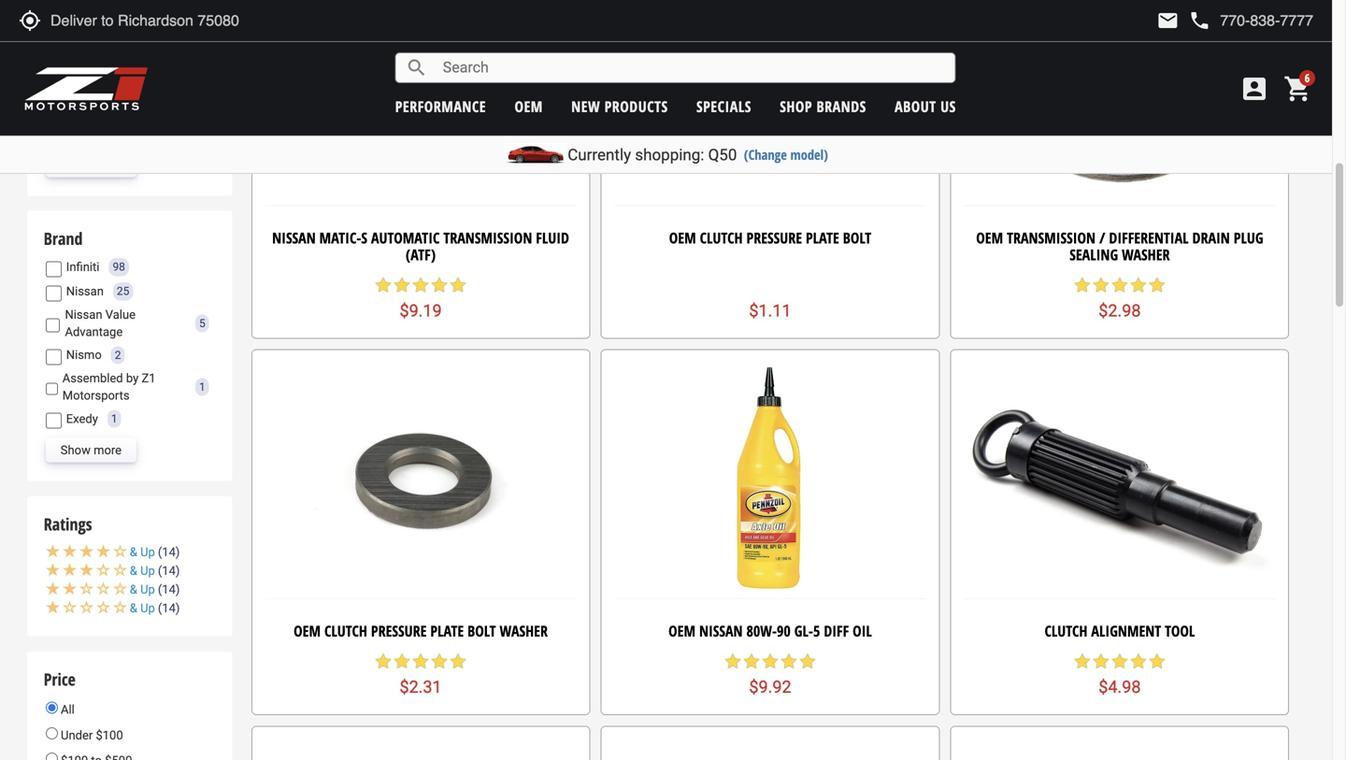 Task type: locate. For each thing, give the bounding box(es) containing it.
plate down the "model)"
[[806, 228, 840, 248]]

up
[[140, 545, 155, 559], [140, 564, 155, 578], [140, 583, 155, 597], [140, 601, 155, 615]]

Search search field
[[428, 53, 956, 82]]

advantage
[[65, 325, 123, 339]]

1 vertical spatial q50
[[709, 145, 737, 164]]

specials
[[697, 96, 752, 116]]

5
[[199, 317, 205, 330], [814, 621, 821, 641]]

q50 up g35
[[146, 8, 168, 22]]

1 horizontal spatial 1
[[199, 381, 205, 394]]

z1 motorsports logo image
[[23, 65, 149, 112]]

1 horizontal spatial clutch
[[700, 228, 743, 248]]

1 vertical spatial pressure
[[371, 621, 427, 641]]

nissan inside nissan matic-s automatic transmission fluid (atf)
[[272, 228, 316, 248]]

q50 left the (change
[[709, 145, 737, 164]]

oem for oem nissan 80w-90 gl-5 diff oil
[[669, 621, 696, 641]]

plug
[[1234, 228, 1264, 248]]

alignment
[[1092, 621, 1162, 641]]

star
[[374, 276, 393, 295], [393, 276, 412, 295], [412, 276, 430, 295], [430, 276, 449, 295], [449, 276, 468, 295], [1074, 276, 1092, 295], [1092, 276, 1111, 295], [1111, 276, 1130, 295], [1130, 276, 1148, 295], [1148, 276, 1167, 295], [374, 652, 393, 671], [393, 652, 412, 671], [412, 652, 430, 671], [430, 652, 449, 671], [449, 652, 468, 671], [724, 652, 743, 671], [743, 652, 761, 671], [761, 652, 780, 671], [780, 652, 799, 671], [799, 652, 817, 671], [1074, 652, 1092, 671], [1092, 652, 1111, 671], [1111, 652, 1130, 671], [1130, 652, 1148, 671], [1148, 652, 1167, 671]]

transmission
[[444, 228, 532, 248], [1007, 228, 1096, 248]]

1 horizontal spatial 5
[[814, 621, 821, 641]]

1 horizontal spatial bolt
[[843, 228, 872, 248]]

account_box
[[1240, 74, 1270, 104]]

oem for oem clutch pressure plate bolt
[[669, 228, 696, 248]]

assembled
[[62, 371, 123, 385]]

1 vertical spatial plate
[[431, 621, 464, 641]]

show more
[[61, 443, 122, 457]]

nissan left 80w-
[[699, 621, 743, 641]]

0 horizontal spatial 5
[[199, 317, 205, 330]]

gl-
[[795, 621, 814, 641]]

nissan down infiniti
[[66, 284, 104, 298]]

shopping_cart
[[1284, 74, 1314, 104]]

transmission left /
[[1007, 228, 1096, 248]]

brands
[[817, 96, 867, 116]]

bolt
[[843, 228, 872, 248], [468, 621, 496, 641]]

& up 14
[[130, 545, 176, 559], [130, 564, 176, 578], [130, 583, 176, 597], [130, 601, 176, 615]]

assembled by z1 motorsports
[[62, 371, 156, 403]]

pressure up star star star star star $2.31
[[371, 621, 427, 641]]

show more button
[[46, 438, 137, 463]]

0 vertical spatial plate
[[806, 228, 840, 248]]

132 up 206 at the top of the page
[[181, 9, 200, 22]]

infiniti q50 sedan hybrid v37 2014 2015 2016 2017 2018 2019 2020 vq37vhr 2.0t 3.0t 3.7l red sport redsport vr30ddtt z1 motorsports image
[[66, 3, 141, 27]]

1 horizontal spatial washer
[[1122, 244, 1170, 264]]

4 up from the top
[[140, 601, 155, 615]]

0 vertical spatial washer
[[1122, 244, 1170, 264]]

0 horizontal spatial plate
[[431, 621, 464, 641]]

nissan up advantage
[[65, 307, 102, 322]]

132
[[181, 9, 200, 22], [187, 125, 205, 138]]

bolt for oem clutch pressure plate bolt washer
[[468, 621, 496, 641]]

0 vertical spatial 5
[[199, 317, 205, 330]]

132 for q50
[[181, 9, 200, 22]]

oem clutch pressure plate bolt washer
[[294, 621, 548, 641]]

price
[[44, 668, 76, 691]]

2 & from the top
[[130, 564, 137, 578]]

products
[[605, 96, 668, 116]]

bolt for oem clutch pressure plate bolt
[[843, 228, 872, 248]]

new products
[[572, 96, 668, 116]]

us
[[941, 96, 956, 116]]

0 horizontal spatial pressure
[[371, 621, 427, 641]]

1 vertical spatial 1
[[111, 412, 117, 426]]

None radio
[[46, 702, 58, 714], [46, 727, 58, 740], [46, 753, 58, 760], [46, 702, 58, 714], [46, 727, 58, 740], [46, 753, 58, 760]]

1 vertical spatial 5
[[814, 621, 821, 641]]

about
[[895, 96, 937, 116]]

nissan left matic-
[[272, 228, 316, 248]]

0 horizontal spatial transmission
[[444, 228, 532, 248]]

1 horizontal spatial q50
[[709, 145, 737, 164]]

oem
[[515, 96, 543, 116], [669, 228, 696, 248], [977, 228, 1004, 248], [294, 621, 321, 641], [669, 621, 696, 641]]

None checkbox
[[46, 9, 62, 25], [46, 67, 62, 83], [46, 96, 62, 112], [46, 286, 62, 301], [46, 317, 60, 333], [46, 381, 58, 397], [46, 9, 62, 25], [46, 67, 62, 83], [46, 96, 62, 112], [46, 286, 62, 301], [46, 317, 60, 333], [46, 381, 58, 397]]

5 right value
[[199, 317, 205, 330]]

1 horizontal spatial plate
[[806, 228, 840, 248]]

my_location
[[19, 9, 41, 32]]

$9.92
[[749, 678, 792, 697]]

0 vertical spatial 132
[[181, 9, 200, 22]]

tool
[[1165, 621, 1195, 641]]

nissan for nissan value advantage
[[65, 307, 102, 322]]

1 up from the top
[[140, 545, 155, 559]]

4 & from the top
[[130, 601, 137, 615]]

1 vertical spatial bolt
[[468, 621, 496, 641]]

all
[[58, 703, 75, 717]]

pressure up $1.11
[[747, 228, 802, 248]]

nissan value advantage
[[65, 307, 136, 339]]

oem clutch pressure plate bolt
[[669, 228, 872, 248]]

1
[[199, 381, 205, 394], [111, 412, 117, 426]]

5 left the diff
[[814, 621, 821, 641]]

s
[[361, 228, 368, 248]]

currently shopping: q50 (change model)
[[568, 145, 828, 164]]

washer
[[1122, 244, 1170, 264], [500, 621, 548, 641]]

drain
[[1193, 228, 1231, 248]]

2 transmission from the left
[[1007, 228, 1096, 248]]

nissan for nissan matic-s automatic transmission fluid (atf)
[[272, 228, 316, 248]]

1 vertical spatial 132
[[187, 125, 205, 138]]

0 vertical spatial 1
[[199, 381, 205, 394]]

1 down motorsports
[[111, 412, 117, 426]]

pressure
[[747, 228, 802, 248], [371, 621, 427, 641]]

(change model) link
[[744, 145, 828, 164]]

phone link
[[1189, 9, 1314, 32]]

206
[[181, 38, 200, 51]]

plate
[[806, 228, 840, 248], [431, 621, 464, 641]]

ratings
[[44, 513, 92, 536]]

plate up star star star star star $2.31
[[431, 621, 464, 641]]

shopping:
[[635, 145, 705, 164]]

1 for exedy
[[111, 412, 117, 426]]

motorsports
[[62, 389, 130, 403]]

transmission left fluid at the left
[[444, 228, 532, 248]]

nissan for nissan
[[66, 284, 104, 298]]

3 & up 14 from the top
[[130, 583, 176, 597]]

nissan inside nissan value advantage
[[65, 307, 102, 322]]

shop brands
[[780, 96, 867, 116]]

0 horizontal spatial bolt
[[468, 621, 496, 641]]

nissan
[[272, 228, 316, 248], [66, 284, 104, 298], [65, 307, 102, 322], [699, 621, 743, 641]]

under
[[61, 728, 93, 742]]

370z
[[146, 124, 173, 138]]

fluid
[[536, 228, 570, 248]]

1 horizontal spatial pressure
[[747, 228, 802, 248]]

by
[[126, 371, 139, 385]]

1 transmission from the left
[[444, 228, 532, 248]]

4 14 from the top
[[162, 601, 176, 615]]

oem inside oem transmission / differential drain plug sealing washer
[[977, 228, 1004, 248]]

0 horizontal spatial 1
[[111, 412, 117, 426]]

oem link
[[515, 96, 543, 116]]

z1
[[142, 371, 156, 385]]

oem transmission / differential drain plug sealing washer
[[977, 228, 1264, 264]]

14
[[162, 545, 176, 559], [162, 564, 176, 578], [162, 583, 176, 597], [162, 601, 176, 615]]

0 horizontal spatial washer
[[500, 621, 548, 641]]

None checkbox
[[46, 38, 62, 54], [46, 125, 62, 141], [46, 261, 62, 277], [46, 349, 62, 365], [46, 413, 62, 429], [46, 38, 62, 54], [46, 125, 62, 141], [46, 261, 62, 277], [46, 349, 62, 365], [46, 413, 62, 429]]

about us
[[895, 96, 956, 116]]

star star star star star $2.98
[[1074, 276, 1167, 321]]

value
[[105, 307, 136, 322]]

1 horizontal spatial transmission
[[1007, 228, 1096, 248]]

132 right 370z
[[187, 125, 205, 138]]

0 vertical spatial q50
[[146, 8, 168, 22]]

90
[[777, 621, 791, 641]]

1 right z1 at the left of the page
[[199, 381, 205, 394]]

differential
[[1110, 228, 1189, 248]]

3 & from the top
[[130, 583, 137, 597]]

nissan 370z z34 2009 2010 2011 2012 2013 2014 2015 2016 2017 2018 2019 3.7l vq37vhr vhr nismo z1 motorsports image
[[66, 119, 141, 143]]

0 horizontal spatial clutch
[[324, 621, 367, 641]]

0 vertical spatial bolt
[[843, 228, 872, 248]]

brand
[[44, 227, 83, 250]]

$9.19
[[400, 301, 442, 321]]

0 vertical spatial pressure
[[747, 228, 802, 248]]



Task type: describe. For each thing, give the bounding box(es) containing it.
25
[[117, 285, 129, 298]]

diff
[[824, 621, 849, 641]]

2 up from the top
[[140, 564, 155, 578]]

star star star star star $2.31
[[374, 652, 468, 697]]

80w-
[[747, 621, 777, 641]]

oem for oem link
[[515, 96, 543, 116]]

shop
[[780, 96, 813, 116]]

star star star star star $9.92
[[724, 652, 817, 697]]

show
[[61, 443, 91, 457]]

infiniti
[[66, 260, 100, 274]]

0 horizontal spatial q50
[[146, 8, 168, 22]]

nissan 350z z33 2003 2004 2005 2006 2007 2008 2009 vq35de 3.5l revup rev up vq35hr nismo z1 motorsports image
[[66, 90, 141, 114]]

infiniti g35 coupe sedan v35 v36 skyline 2003 2004 2005 2006 2007 2008 3.5l vq35de revup rev up vq35hr z1 motorsports image
[[66, 32, 141, 56]]

star star star star star $4.98
[[1074, 652, 1167, 697]]

1 & from the top
[[130, 545, 137, 559]]

oem nissan 80w-90 gl-5 diff oil
[[669, 621, 872, 641]]

2 & up 14 from the top
[[130, 564, 176, 578]]

performance link
[[395, 96, 486, 116]]

phone
[[1189, 9, 1211, 32]]

$2.31
[[400, 678, 442, 697]]

currently
[[568, 145, 631, 164]]

$100
[[96, 728, 123, 742]]

1 for assembled by z1 motorsports
[[199, 381, 205, 394]]

$1.11
[[749, 301, 792, 321]]

(change
[[744, 145, 787, 164]]

$2.98
[[1099, 301, 1141, 321]]

exedy
[[66, 412, 98, 426]]

2 horizontal spatial clutch
[[1045, 621, 1088, 641]]

mail phone
[[1157, 9, 1211, 32]]

search
[[406, 57, 428, 79]]

star star star star star $9.19
[[374, 276, 468, 321]]

3 14 from the top
[[162, 583, 176, 597]]

132 for 370z
[[187, 125, 205, 138]]

account_box link
[[1235, 74, 1275, 104]]

oem for oem clutch pressure plate bolt washer
[[294, 621, 321, 641]]

3 up from the top
[[140, 583, 155, 597]]

4 & up 14 from the top
[[130, 601, 176, 615]]

1 vertical spatial washer
[[500, 621, 548, 641]]

g37
[[146, 66, 168, 80]]

specials link
[[697, 96, 752, 116]]

under  $100
[[58, 728, 123, 742]]

shop brands link
[[780, 96, 867, 116]]

pressure for oem clutch pressure plate bolt
[[747, 228, 802, 248]]

more
[[94, 443, 122, 457]]

new products link
[[572, 96, 668, 116]]

nissan matic-s automatic transmission fluid (atf)
[[272, 228, 570, 264]]

mail link
[[1157, 9, 1180, 32]]

1 14 from the top
[[162, 545, 176, 559]]

nismo
[[66, 348, 102, 362]]

$4.98
[[1099, 678, 1141, 697]]

plate for oem clutch pressure plate bolt
[[806, 228, 840, 248]]

oem for oem transmission / differential drain plug sealing washer
[[977, 228, 1004, 248]]

about us link
[[895, 96, 956, 116]]

1 & up 14 from the top
[[130, 545, 176, 559]]

transmission inside oem transmission / differential drain plug sealing washer
[[1007, 228, 1096, 248]]

shopping_cart link
[[1279, 74, 1314, 104]]

mail
[[1157, 9, 1180, 32]]

2 14 from the top
[[162, 564, 176, 578]]

clutch for oem clutch pressure plate bolt
[[700, 228, 743, 248]]

model)
[[791, 145, 828, 164]]

clutch for oem clutch pressure plate bolt washer
[[324, 621, 367, 641]]

98
[[113, 261, 125, 274]]

infiniti g37 coupe sedan convertible v36 cv36 hv36 skyline 2008 2009 2010 2011 2012 2013 3.7l vq37vhr z1 motorsports image
[[66, 61, 141, 85]]

oil
[[853, 621, 872, 641]]

automatic
[[371, 228, 440, 248]]

transmission inside nissan matic-s automatic transmission fluid (atf)
[[444, 228, 532, 248]]

pressure for oem clutch pressure plate bolt washer
[[371, 621, 427, 641]]

new
[[572, 96, 601, 116]]

plate for oem clutch pressure plate bolt washer
[[431, 621, 464, 641]]

g35
[[146, 37, 168, 51]]

/
[[1100, 228, 1106, 248]]

sealing
[[1070, 244, 1119, 264]]

matic-
[[320, 228, 361, 248]]

performance
[[395, 96, 486, 116]]

2
[[115, 349, 121, 362]]

clutch alignment tool
[[1045, 621, 1195, 641]]

(atf)
[[406, 244, 436, 264]]

washer inside oem transmission / differential drain plug sealing washer
[[1122, 244, 1170, 264]]



Task type: vqa. For each thing, say whether or not it's contained in the screenshot.
second Texas from the left
no



